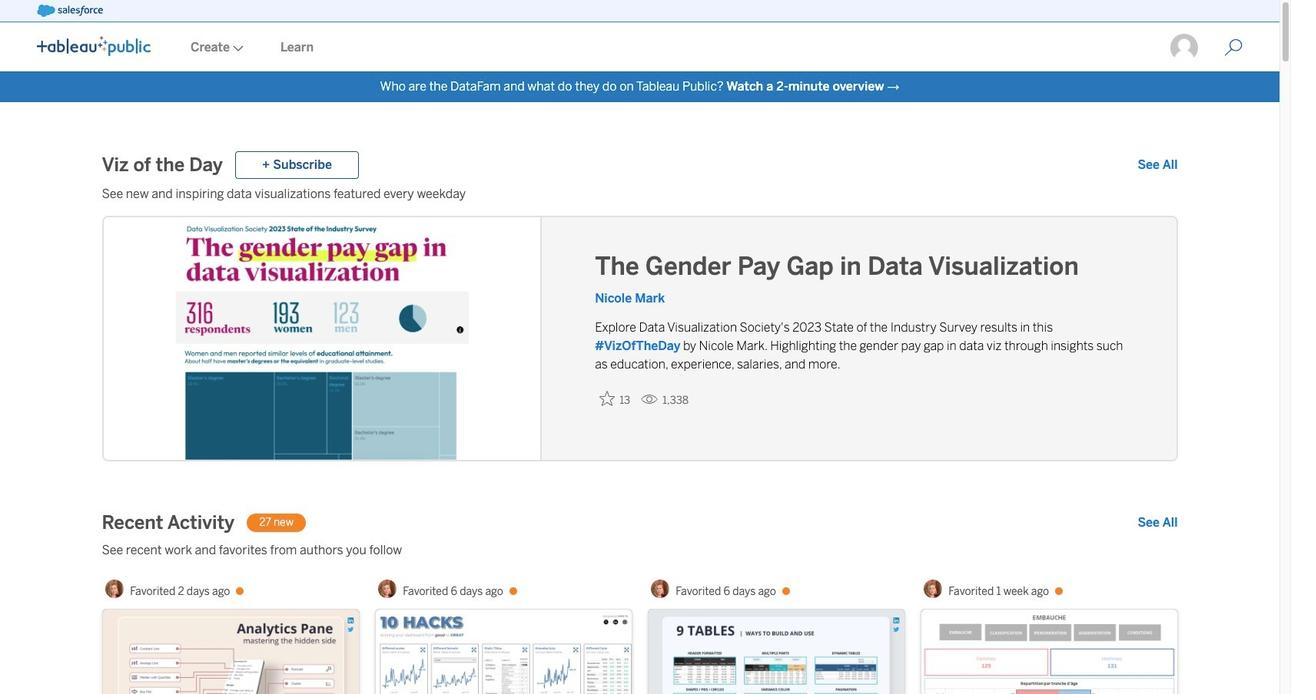 Task type: vqa. For each thing, say whether or not it's contained in the screenshot.
1st Angela Drucioc image from right
yes



Task type: describe. For each thing, give the bounding box(es) containing it.
add favorite image
[[600, 391, 615, 407]]

tara.schultz image
[[1169, 32, 1200, 63]]

create image
[[230, 45, 244, 51]]

tableau public viz of the day image
[[103, 218, 542, 463]]

go to search image
[[1206, 38, 1261, 57]]

see all viz of the day element
[[1138, 156, 1178, 174]]

see recent work and favorites from authors you follow element
[[102, 542, 1178, 560]]

Add Favorite button
[[595, 387, 635, 412]]

see new and inspiring data visualizations featured every weekday element
[[102, 185, 1178, 204]]

4 workbook thumbnail image from the left
[[921, 610, 1177, 695]]



Task type: locate. For each thing, give the bounding box(es) containing it.
viz of the day heading
[[102, 153, 223, 178]]

4 angela drucioc image from the left
[[924, 580, 943, 599]]

see all recent activity element
[[1138, 514, 1178, 533]]

angela drucioc image for 1st workbook thumbnail from the left
[[106, 580, 124, 599]]

2 workbook thumbnail image from the left
[[375, 610, 631, 695]]

1 angela drucioc image from the left
[[106, 580, 124, 599]]

angela drucioc image
[[106, 580, 124, 599], [378, 580, 397, 599], [651, 580, 670, 599], [924, 580, 943, 599]]

1 workbook thumbnail image from the left
[[103, 610, 359, 695]]

3 workbook thumbnail image from the left
[[648, 610, 904, 695]]

salesforce logo image
[[37, 5, 103, 17]]

recent activity heading
[[102, 511, 235, 536]]

2 angela drucioc image from the left
[[378, 580, 397, 599]]

logo image
[[37, 36, 151, 56]]

workbook thumbnail image
[[103, 610, 359, 695], [375, 610, 631, 695], [648, 610, 904, 695], [921, 610, 1177, 695]]

angela drucioc image for second workbook thumbnail
[[378, 580, 397, 599]]

3 angela drucioc image from the left
[[651, 580, 670, 599]]

angela drucioc image for third workbook thumbnail from the left
[[651, 580, 670, 599]]

angela drucioc image for 1st workbook thumbnail from right
[[924, 580, 943, 599]]



